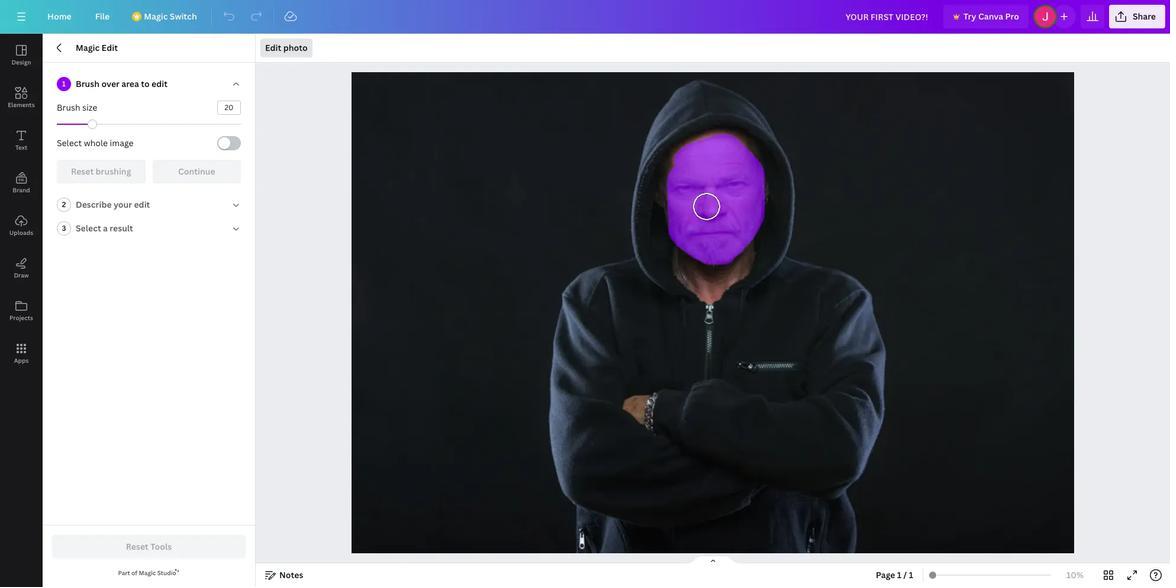 Task type: vqa. For each thing, say whether or not it's contained in the screenshot.
list
no



Task type: locate. For each thing, give the bounding box(es) containing it.
add
[[693, 517, 709, 529]]

0 horizontal spatial reset
[[71, 166, 94, 177]]

edit right the your
[[134, 199, 150, 210]]

canva
[[978, 11, 1003, 22]]

apps
[[14, 356, 29, 365]]

home link
[[38, 5, 81, 28]]

brush left over
[[76, 78, 99, 89]]

file
[[95, 11, 110, 22]]

1 right the /
[[909, 569, 913, 581]]

main menu bar
[[0, 0, 1170, 34]]

draw button
[[0, 247, 43, 289]]

reset left the brushing
[[71, 166, 94, 177]]

brand button
[[0, 162, 43, 204]]

1 horizontal spatial edit
[[152, 78, 168, 89]]

1 horizontal spatial edit
[[265, 42, 281, 53]]

magic down file dropdown button
[[76, 42, 100, 53]]

magic for magic switch
[[144, 11, 168, 22]]

select a result
[[76, 223, 133, 234]]

magic inside button
[[144, 11, 168, 22]]

size
[[82, 102, 97, 113]]

1 vertical spatial select
[[76, 223, 101, 234]]

continue button
[[152, 160, 241, 183]]

brush left size
[[57, 102, 80, 113]]

reset inside reset brushing button
[[71, 166, 94, 177]]

brush for brush over area to edit
[[76, 78, 99, 89]]

2 vertical spatial magic
[[139, 569, 156, 577]]

page
[[711, 517, 730, 529]]

0 vertical spatial select
[[57, 137, 82, 149]]

1 horizontal spatial reset
[[126, 541, 149, 552]]

edit photo button
[[260, 38, 312, 57]]

studio
[[157, 569, 176, 577]]

1
[[62, 79, 66, 89], [897, 569, 902, 581], [909, 569, 913, 581]]

to
[[141, 78, 150, 89]]

select left whole in the left top of the page
[[57, 137, 82, 149]]

edit right to at top left
[[152, 78, 168, 89]]

magic switch
[[144, 11, 197, 22]]

1 vertical spatial reset
[[126, 541, 149, 552]]

magic
[[144, 11, 168, 22], [76, 42, 100, 53], [139, 569, 156, 577]]

0 vertical spatial magic
[[144, 11, 168, 22]]

reset left tools in the bottom left of the page
[[126, 541, 149, 552]]

elements button
[[0, 76, 43, 119]]

edit down file dropdown button
[[102, 42, 118, 53]]

reset for reset brushing
[[71, 166, 94, 177]]

1 edit from the left
[[102, 42, 118, 53]]

uploads
[[9, 228, 33, 237]]

area
[[121, 78, 139, 89]]

+
[[686, 517, 691, 529]]

0 vertical spatial brush
[[76, 78, 99, 89]]

0 vertical spatial reset
[[71, 166, 94, 177]]

+ add page
[[686, 517, 730, 529]]

magic edit
[[76, 42, 118, 53]]

reset tools button
[[52, 535, 246, 559]]

3
[[62, 223, 66, 233]]

1 vertical spatial edit
[[134, 199, 150, 210]]

10%
[[1067, 569, 1084, 581]]

edit left photo
[[265, 42, 281, 53]]

reset inside reset tools button
[[126, 541, 149, 552]]

magic left "switch"
[[144, 11, 168, 22]]

your
[[114, 199, 132, 210]]

reset
[[71, 166, 94, 177], [126, 541, 149, 552]]

1 vertical spatial brush
[[57, 102, 80, 113]]

of
[[131, 569, 137, 577]]

2 horizontal spatial 1
[[909, 569, 913, 581]]

home
[[47, 11, 71, 22]]

magic right the of
[[139, 569, 156, 577]]

magic switch button
[[124, 5, 206, 28]]

brush
[[76, 78, 99, 89], [57, 102, 80, 113]]

1 vertical spatial magic
[[76, 42, 100, 53]]

select
[[57, 137, 82, 149], [76, 223, 101, 234]]

notes button
[[260, 566, 308, 585]]

edit
[[152, 78, 168, 89], [134, 199, 150, 210]]

projects button
[[0, 289, 43, 332]]

edit photo
[[265, 42, 308, 53]]

2 edit from the left
[[265, 42, 281, 53]]

brush over area to edit
[[76, 78, 168, 89]]

1 left the /
[[897, 569, 902, 581]]

try
[[964, 11, 976, 22]]

describe
[[76, 199, 112, 210]]

+ add page button
[[352, 511, 1065, 535]]

edit
[[102, 42, 118, 53], [265, 42, 281, 53]]

select left a
[[76, 223, 101, 234]]

0 horizontal spatial edit
[[102, 42, 118, 53]]

continue
[[178, 166, 215, 177]]

1 up "brush size"
[[62, 79, 66, 89]]



Task type: describe. For each thing, give the bounding box(es) containing it.
0 vertical spatial edit
[[152, 78, 168, 89]]

share
[[1133, 11, 1156, 22]]

file button
[[86, 5, 119, 28]]

uploads button
[[0, 204, 43, 247]]

elements
[[8, 101, 35, 109]]

Brush size text field
[[218, 101, 240, 114]]

image
[[110, 137, 134, 149]]

reset brushing
[[71, 166, 131, 177]]

brush size
[[57, 102, 97, 113]]

notes
[[279, 569, 303, 581]]

try canva pro
[[964, 11, 1019, 22]]

switch
[[170, 11, 197, 22]]

Design title text field
[[836, 5, 939, 28]]

select for select whole image
[[57, 137, 82, 149]]

select for select a result
[[76, 223, 101, 234]]

page 1 / 1
[[876, 569, 913, 581]]

share button
[[1109, 5, 1165, 28]]

draw
[[14, 271, 29, 279]]

whole
[[84, 137, 108, 149]]

2
[[62, 199, 66, 210]]

magic for magic studio
[[139, 569, 156, 577]]

over
[[101, 78, 120, 89]]

projects
[[9, 314, 33, 322]]

design
[[12, 58, 31, 66]]

design button
[[0, 34, 43, 76]]

10% button
[[1056, 566, 1094, 585]]

reset for reset tools
[[126, 541, 149, 552]]

tools
[[150, 541, 172, 552]]

0 horizontal spatial edit
[[134, 199, 150, 210]]

describe your edit
[[76, 199, 150, 210]]

side panel tab list
[[0, 34, 43, 375]]

part of
[[118, 569, 139, 577]]

pro
[[1005, 11, 1019, 22]]

magic for magic edit
[[76, 42, 100, 53]]

0 horizontal spatial 1
[[62, 79, 66, 89]]

a
[[103, 223, 108, 234]]

/
[[904, 569, 907, 581]]

brushing
[[96, 166, 131, 177]]

edit inside popup button
[[265, 42, 281, 53]]

reset tools
[[126, 541, 172, 552]]

reset brushing button
[[57, 160, 145, 183]]

part
[[118, 569, 130, 577]]

apps button
[[0, 332, 43, 375]]

show pages image
[[684, 555, 741, 565]]

try canva pro button
[[943, 5, 1029, 28]]

text button
[[0, 119, 43, 162]]

result
[[110, 223, 133, 234]]

page
[[876, 569, 895, 581]]

select whole image
[[57, 137, 134, 149]]

brand
[[13, 186, 30, 194]]

brush for brush size
[[57, 102, 80, 113]]

photo
[[283, 42, 308, 53]]

text
[[15, 143, 27, 152]]

1 horizontal spatial 1
[[897, 569, 902, 581]]

magic studio
[[139, 569, 176, 577]]



